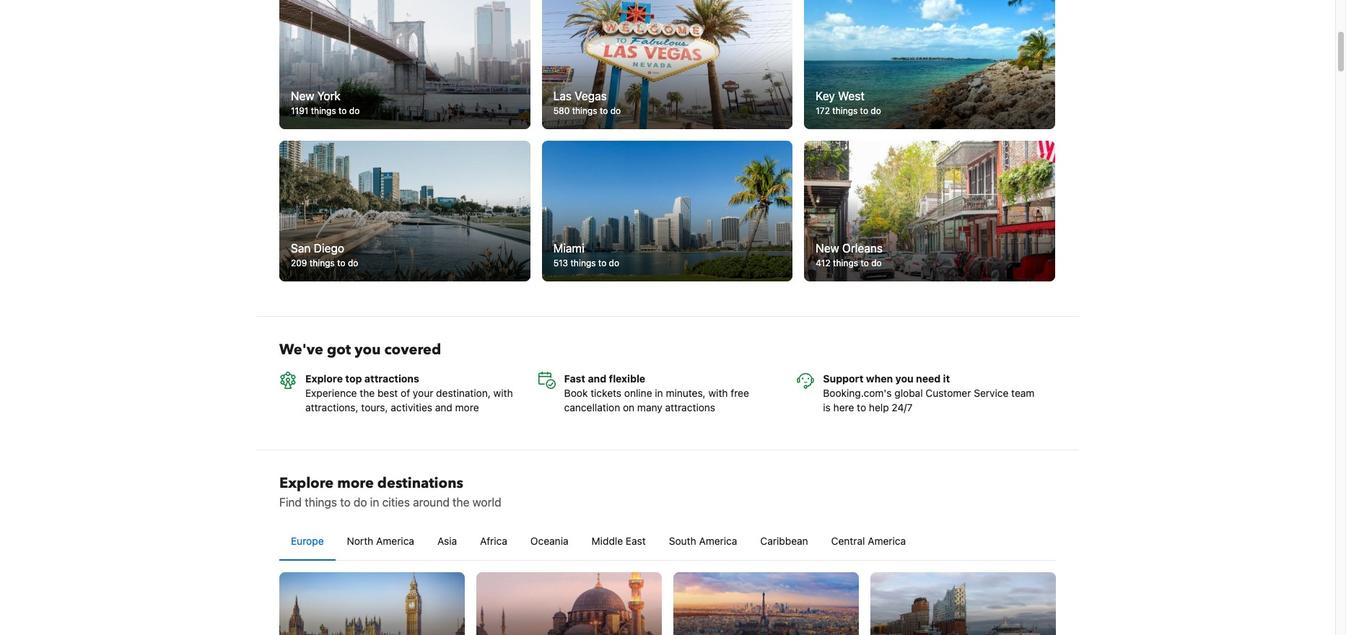 Task type: describe. For each thing, give the bounding box(es) containing it.
global
[[895, 387, 923, 400]]

hamburg image
[[871, 573, 1057, 636]]

south america
[[669, 535, 738, 548]]

key west 172 things to do
[[816, 89, 882, 116]]

you for when
[[896, 373, 914, 385]]

do for san diego
[[348, 258, 358, 269]]

the inside explore more destinations find things to do in cities around the world
[[453, 496, 470, 509]]

miami 513 things to do
[[554, 242, 620, 269]]

do for new orleans
[[872, 258, 882, 269]]

things inside explore more destinations find things to do in cities around the world
[[305, 496, 337, 509]]

covered
[[385, 340, 441, 360]]

flexible
[[609, 373, 646, 385]]

to inside las vegas 580 things to do
[[600, 105, 608, 116]]

london image
[[279, 573, 465, 636]]

new orleans 412 things to do
[[816, 242, 883, 269]]

explore for explore top attractions
[[305, 373, 343, 385]]

key west image
[[805, 0, 1056, 129]]

412
[[816, 258, 831, 269]]

172
[[816, 105, 830, 116]]

africa button
[[469, 523, 519, 561]]

things inside miami 513 things to do
[[571, 258, 596, 269]]

of
[[401, 387, 410, 400]]

world
[[473, 496, 502, 509]]

caribbean
[[761, 535, 809, 548]]

destination,
[[436, 387, 491, 400]]

help
[[869, 402, 889, 414]]

tours,
[[361, 402, 388, 414]]

san diego image
[[279, 141, 531, 282]]

asia button
[[426, 523, 469, 561]]

more inside explore more destinations find things to do in cities around the world
[[337, 474, 374, 493]]

san diego 209 things to do
[[291, 242, 358, 269]]

fast and flexible book tickets online in minutes, with free cancellation on many attractions
[[564, 373, 750, 414]]

tickets
[[591, 387, 622, 400]]

book
[[564, 387, 588, 400]]

africa
[[480, 535, 508, 548]]

with inside fast and flexible book tickets online in minutes, with free cancellation on many attractions
[[709, 387, 728, 400]]

america for south america
[[699, 535, 738, 548]]

24/7
[[892, 402, 913, 414]]

booking.com's
[[824, 387, 892, 400]]

with inside explore top attractions experience the best of your destination, with attractions, tours, activities and more
[[494, 387, 513, 400]]

support when you need it booking.com's global customer service team is here to help 24/7
[[824, 373, 1035, 414]]

and inside fast and flexible book tickets online in minutes, with free cancellation on many attractions
[[588, 373, 607, 385]]

you for got
[[355, 340, 381, 360]]

to inside miami 513 things to do
[[599, 258, 607, 269]]

cities
[[382, 496, 410, 509]]

do for las vegas
[[611, 105, 621, 116]]

explore top attractions experience the best of your destination, with attractions, tours, activities and more
[[305, 373, 513, 414]]

we've
[[279, 340, 324, 360]]

vegas
[[575, 89, 607, 102]]

attractions,
[[305, 402, 359, 414]]

central america
[[832, 535, 906, 548]]

service
[[974, 387, 1009, 400]]

europe button
[[279, 523, 335, 561]]

middle east
[[592, 535, 646, 548]]

explore for explore more destinations
[[279, 474, 334, 493]]

oceania
[[531, 535, 569, 548]]

experience
[[305, 387, 357, 400]]

free
[[731, 387, 750, 400]]

york
[[318, 89, 341, 102]]

on
[[623, 402, 635, 414]]

support
[[824, 373, 864, 385]]

580
[[554, 105, 570, 116]]

middle east button
[[580, 523, 658, 561]]

and inside explore top attractions experience the best of your destination, with attractions, tours, activities and more
[[435, 402, 453, 414]]

caribbean button
[[749, 523, 820, 561]]

find
[[279, 496, 302, 509]]

around
[[413, 496, 450, 509]]

when
[[866, 373, 893, 385]]

513
[[554, 258, 568, 269]]

to inside san diego 209 things to do
[[337, 258, 346, 269]]

do inside explore more destinations find things to do in cities around the world
[[354, 496, 367, 509]]

las
[[554, 89, 572, 102]]

got
[[327, 340, 351, 360]]

things for key west
[[833, 105, 858, 116]]

new york image
[[279, 0, 531, 129]]

europe
[[291, 535, 324, 548]]



Task type: locate. For each thing, give the bounding box(es) containing it.
things inside new york 1191 things to do
[[311, 105, 336, 116]]

and
[[588, 373, 607, 385], [435, 402, 453, 414]]

things down york
[[311, 105, 336, 116]]

1 vertical spatial the
[[453, 496, 470, 509]]

explore inside explore more destinations find things to do in cities around the world
[[279, 474, 334, 493]]

attractions up best
[[365, 373, 419, 385]]

las vegas image
[[542, 0, 793, 129]]

america inside 'button'
[[868, 535, 906, 548]]

attractions down minutes,
[[665, 402, 716, 414]]

do inside miami 513 things to do
[[609, 258, 620, 269]]

1 vertical spatial new
[[816, 242, 840, 255]]

attractions
[[365, 373, 419, 385], [665, 402, 716, 414]]

do inside key west 172 things to do
[[871, 105, 882, 116]]

to inside key west 172 things to do
[[861, 105, 869, 116]]

things for las vegas
[[572, 105, 598, 116]]

things down vegas
[[572, 105, 598, 116]]

explore inside explore top attractions experience the best of your destination, with attractions, tours, activities and more
[[305, 373, 343, 385]]

1 america from the left
[[376, 535, 415, 548]]

best
[[378, 387, 398, 400]]

new up the 412 on the top right
[[816, 242, 840, 255]]

america
[[376, 535, 415, 548], [699, 535, 738, 548], [868, 535, 906, 548]]

0 vertical spatial you
[[355, 340, 381, 360]]

the up tours,
[[360, 387, 375, 400]]

america right north
[[376, 535, 415, 548]]

america right south
[[699, 535, 738, 548]]

america right central
[[868, 535, 906, 548]]

0 horizontal spatial the
[[360, 387, 375, 400]]

do down orleans
[[872, 258, 882, 269]]

explore
[[305, 373, 343, 385], [279, 474, 334, 493]]

0 horizontal spatial more
[[337, 474, 374, 493]]

to down orleans
[[861, 258, 869, 269]]

diego
[[314, 242, 344, 255]]

do inside new york 1191 things to do
[[349, 105, 360, 116]]

do for new york
[[349, 105, 360, 116]]

things down "miami"
[[571, 258, 596, 269]]

with left free
[[709, 387, 728, 400]]

new up 1191
[[291, 89, 314, 102]]

things
[[311, 105, 336, 116], [572, 105, 598, 116], [833, 105, 858, 116], [310, 258, 335, 269], [571, 258, 596, 269], [833, 258, 859, 269], [305, 496, 337, 509]]

things inside key west 172 things to do
[[833, 105, 858, 116]]

209
[[291, 258, 307, 269]]

things down west
[[833, 105, 858, 116]]

more up north
[[337, 474, 374, 493]]

0 vertical spatial explore
[[305, 373, 343, 385]]

new for new york
[[291, 89, 314, 102]]

do right "209"
[[348, 258, 358, 269]]

america for north america
[[376, 535, 415, 548]]

to down booking.com's
[[857, 402, 867, 414]]

in up "many"
[[655, 387, 663, 400]]

to down york
[[339, 105, 347, 116]]

south america button
[[658, 523, 749, 561]]

tab list
[[279, 523, 1057, 562]]

destinations
[[378, 474, 464, 493]]

oceania button
[[519, 523, 580, 561]]

new orleans image
[[805, 141, 1056, 282]]

2 with from the left
[[709, 387, 728, 400]]

with right the destination,
[[494, 387, 513, 400]]

1 vertical spatial attractions
[[665, 402, 716, 414]]

key
[[816, 89, 835, 102]]

new for new orleans
[[816, 242, 840, 255]]

to inside new york 1191 things to do
[[339, 105, 347, 116]]

central america button
[[820, 523, 918, 561]]

0 horizontal spatial attractions
[[365, 373, 419, 385]]

do
[[349, 105, 360, 116], [611, 105, 621, 116], [871, 105, 882, 116], [348, 258, 358, 269], [609, 258, 620, 269], [872, 258, 882, 269], [354, 496, 367, 509]]

do right "580"
[[611, 105, 621, 116]]

need
[[916, 373, 941, 385]]

1 vertical spatial in
[[370, 496, 379, 509]]

2 america from the left
[[699, 535, 738, 548]]

things down diego
[[310, 258, 335, 269]]

many
[[638, 402, 663, 414]]

do inside san diego 209 things to do
[[348, 258, 358, 269]]

1 with from the left
[[494, 387, 513, 400]]

things right find
[[305, 496, 337, 509]]

do left cities
[[354, 496, 367, 509]]

3 america from the left
[[868, 535, 906, 548]]

east
[[626, 535, 646, 548]]

new inside new orleans 412 things to do
[[816, 242, 840, 255]]

do right 172
[[871, 105, 882, 116]]

things inside new orleans 412 things to do
[[833, 258, 859, 269]]

do inside new orleans 412 things to do
[[872, 258, 882, 269]]

minutes,
[[666, 387, 706, 400]]

0 vertical spatial and
[[588, 373, 607, 385]]

to down vegas
[[600, 105, 608, 116]]

do inside las vegas 580 things to do
[[611, 105, 621, 116]]

to inside support when you need it booking.com's global customer service team is here to help 24/7
[[857, 402, 867, 414]]

to up north
[[340, 496, 351, 509]]

to down diego
[[337, 258, 346, 269]]

customer
[[926, 387, 972, 400]]

here
[[834, 402, 855, 414]]

0 vertical spatial more
[[455, 402, 479, 414]]

do for key west
[[871, 105, 882, 116]]

1 horizontal spatial america
[[699, 535, 738, 548]]

in inside explore more destinations find things to do in cities around the world
[[370, 496, 379, 509]]

things for new orleans
[[833, 258, 859, 269]]

0 horizontal spatial america
[[376, 535, 415, 548]]

0 horizontal spatial you
[[355, 340, 381, 360]]

0 horizontal spatial with
[[494, 387, 513, 400]]

tab list containing europe
[[279, 523, 1057, 562]]

san
[[291, 242, 311, 255]]

explore up experience
[[305, 373, 343, 385]]

the inside explore top attractions experience the best of your destination, with attractions, tours, activities and more
[[360, 387, 375, 400]]

2 horizontal spatial america
[[868, 535, 906, 548]]

do right 513
[[609, 258, 620, 269]]

you inside support when you need it booking.com's global customer service team is here to help 24/7
[[896, 373, 914, 385]]

1 vertical spatial and
[[435, 402, 453, 414]]

1 vertical spatial explore
[[279, 474, 334, 493]]

we've got you covered
[[279, 340, 441, 360]]

central
[[832, 535, 866, 548]]

0 vertical spatial in
[[655, 387, 663, 400]]

0 horizontal spatial and
[[435, 402, 453, 414]]

asia
[[438, 535, 457, 548]]

0 vertical spatial the
[[360, 387, 375, 400]]

top
[[346, 373, 362, 385]]

team
[[1012, 387, 1035, 400]]

1 horizontal spatial attractions
[[665, 402, 716, 414]]

1 horizontal spatial you
[[896, 373, 914, 385]]

the left the world in the left bottom of the page
[[453, 496, 470, 509]]

paris image
[[674, 573, 859, 636]]

1 vertical spatial you
[[896, 373, 914, 385]]

the
[[360, 387, 375, 400], [453, 496, 470, 509]]

things inside las vegas 580 things to do
[[572, 105, 598, 116]]

more
[[455, 402, 479, 414], [337, 474, 374, 493]]

is
[[824, 402, 831, 414]]

0 vertical spatial attractions
[[365, 373, 419, 385]]

new york 1191 things to do
[[291, 89, 360, 116]]

and down the destination,
[[435, 402, 453, 414]]

more inside explore top attractions experience the best of your destination, with attractions, tours, activities and more
[[455, 402, 479, 414]]

new
[[291, 89, 314, 102], [816, 242, 840, 255]]

orleans
[[843, 242, 883, 255]]

south
[[669, 535, 697, 548]]

to down west
[[861, 105, 869, 116]]

in inside fast and flexible book tickets online in minutes, with free cancellation on many attractions
[[655, 387, 663, 400]]

1 horizontal spatial new
[[816, 242, 840, 255]]

and up tickets
[[588, 373, 607, 385]]

new inside new york 1191 things to do
[[291, 89, 314, 102]]

explore more destinations find things to do in cities around the world
[[279, 474, 502, 509]]

do right 1191
[[349, 105, 360, 116]]

miami image
[[542, 141, 793, 282]]

north america
[[347, 535, 415, 548]]

north
[[347, 535, 374, 548]]

middle
[[592, 535, 623, 548]]

to right 513
[[599, 258, 607, 269]]

you up 'global'
[[896, 373, 914, 385]]

more down the destination,
[[455, 402, 479, 414]]

online
[[625, 387, 653, 400]]

1 horizontal spatial and
[[588, 373, 607, 385]]

miami
[[554, 242, 585, 255]]

things inside san diego 209 things to do
[[310, 258, 335, 269]]

las vegas 580 things to do
[[554, 89, 621, 116]]

activities
[[391, 402, 433, 414]]

things right the 412 on the top right
[[833, 258, 859, 269]]

explore up find
[[279, 474, 334, 493]]

1191
[[291, 105, 309, 116]]

attractions inside fast and flexible book tickets online in minutes, with free cancellation on many attractions
[[665, 402, 716, 414]]

you
[[355, 340, 381, 360], [896, 373, 914, 385]]

istanbul image
[[477, 573, 662, 636]]

in left cities
[[370, 496, 379, 509]]

1 vertical spatial more
[[337, 474, 374, 493]]

west
[[838, 89, 865, 102]]

america for central america
[[868, 535, 906, 548]]

1 horizontal spatial in
[[655, 387, 663, 400]]

1 horizontal spatial the
[[453, 496, 470, 509]]

your
[[413, 387, 434, 400]]

north america button
[[335, 523, 426, 561]]

in
[[655, 387, 663, 400], [370, 496, 379, 509]]

to inside explore more destinations find things to do in cities around the world
[[340, 496, 351, 509]]

with
[[494, 387, 513, 400], [709, 387, 728, 400]]

1 horizontal spatial more
[[455, 402, 479, 414]]

cancellation
[[564, 402, 620, 414]]

attractions inside explore top attractions experience the best of your destination, with attractions, tours, activities and more
[[365, 373, 419, 385]]

you right got
[[355, 340, 381, 360]]

0 vertical spatial new
[[291, 89, 314, 102]]

things for san diego
[[310, 258, 335, 269]]

things for new york
[[311, 105, 336, 116]]

0 horizontal spatial in
[[370, 496, 379, 509]]

fast
[[564, 373, 586, 385]]

1 horizontal spatial with
[[709, 387, 728, 400]]

it
[[944, 373, 951, 385]]

to inside new orleans 412 things to do
[[861, 258, 869, 269]]

0 horizontal spatial new
[[291, 89, 314, 102]]



Task type: vqa. For each thing, say whether or not it's contained in the screenshot.
to within the San Diego 209 things to do
yes



